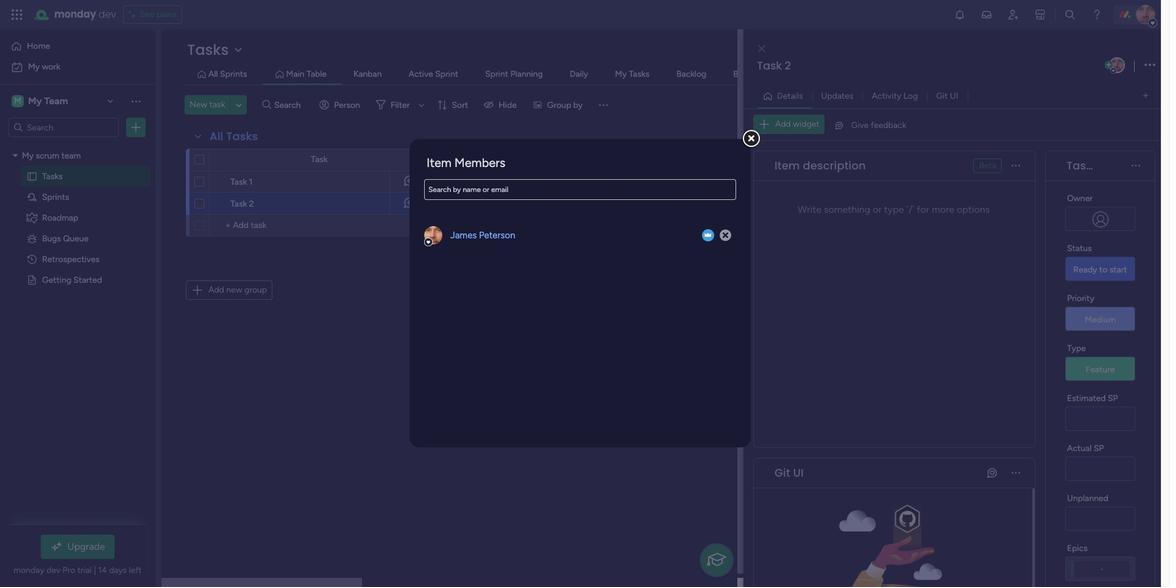 Task type: locate. For each thing, give the bounding box(es) containing it.
0 horizontal spatial sprint
[[435, 69, 459, 79]]

james peterson link
[[451, 230, 516, 241]]

1 vertical spatial task 2
[[230, 199, 254, 209]]

sort
[[452, 100, 468, 110]]

tab list containing all sprints
[[185, 65, 1146, 85]]

unplanned
[[1067, 493, 1109, 504]]

group by button
[[528, 95, 590, 115]]

tasks down angle down image
[[226, 129, 258, 144]]

public board image
[[26, 170, 38, 182], [26, 274, 38, 285]]

1 horizontal spatial item
[[775, 158, 800, 173]]

0 vertical spatial ui
[[950, 91, 959, 101]]

1 vertical spatial more dots image
[[1012, 468, 1020, 478]]

updates
[[821, 91, 854, 101]]

ui inside button
[[950, 91, 959, 101]]

ready to start down members
[[505, 176, 559, 187]]

by
[[574, 100, 583, 110]]

2 vertical spatial feature
[[1086, 364, 1115, 375]]

give
[[852, 120, 869, 130]]

0 horizontal spatial git ui
[[775, 465, 804, 480]]

daily
[[570, 69, 588, 79]]

public board image down scrum
[[26, 170, 38, 182]]

ready to start up peterson
[[505, 198, 559, 208]]

git ui inside field
[[775, 465, 804, 480]]

ready
[[505, 176, 529, 187], [505, 198, 529, 208], [1074, 264, 1098, 275]]

git
[[936, 91, 948, 101], [775, 465, 790, 480]]

0 vertical spatial git ui
[[936, 91, 959, 101]]

sprints inside button
[[220, 69, 247, 79]]

dev
[[98, 7, 116, 21], [46, 565, 60, 575]]

item down add widget "popup button"
[[775, 158, 800, 173]]

sp for estimated sp
[[1108, 393, 1118, 404]]

0 vertical spatial all
[[208, 69, 218, 79]]

my work
[[28, 62, 60, 72]]

log
[[904, 91, 918, 101]]

1 vertical spatial ui
[[793, 465, 804, 480]]

dev left pro
[[46, 565, 60, 575]]

tasks down my scrum team
[[42, 171, 63, 181]]

1 horizontal spatial owner
[[1067, 193, 1093, 204]]

tasks inside button
[[629, 69, 650, 79]]

1 horizontal spatial sprints
[[220, 69, 247, 79]]

help
[[1119, 556, 1141, 568]]

add left widget
[[775, 119, 791, 129]]

sprint right active
[[435, 69, 459, 79]]

item for item members
[[427, 155, 452, 170]]

bugs queue
[[42, 233, 89, 243]]

task 2
[[757, 58, 791, 73], [230, 199, 254, 209]]

1 public board image from the top
[[26, 170, 38, 182]]

1 vertical spatial sprints
[[42, 191, 69, 202]]

tasks left backlog
[[629, 69, 650, 79]]

1 horizontal spatial sprint
[[485, 69, 508, 79]]

owner
[[447, 155, 472, 165], [1067, 193, 1093, 204]]

filter
[[391, 100, 410, 110]]

1 horizontal spatial task 2
[[757, 58, 791, 73]]

to
[[531, 176, 539, 187], [531, 198, 539, 208], [1100, 264, 1108, 275]]

1 vertical spatial owner
[[1067, 193, 1093, 204]]

all down task in the top left of the page
[[210, 129, 223, 144]]

main table button
[[283, 68, 330, 81]]

task down close icon
[[757, 58, 782, 73]]

list box
[[0, 142, 155, 454]]

task 2 down task 1
[[230, 199, 254, 209]]

widget
[[793, 119, 820, 129]]

0 vertical spatial monday
[[54, 7, 96, 21]]

0 vertical spatial task 2
[[757, 58, 791, 73]]

0 vertical spatial dev
[[98, 7, 116, 21]]

0 horizontal spatial dev
[[46, 565, 60, 575]]

owner down sort
[[447, 155, 472, 165]]

estimated
[[1067, 393, 1106, 404]]

pro
[[63, 565, 75, 575]]

task left 1
[[230, 177, 247, 187]]

monday left pro
[[14, 565, 44, 575]]

sp
[[1108, 393, 1118, 404], [1094, 443, 1104, 454]]

0 horizontal spatial item
[[427, 155, 452, 170]]

start
[[541, 176, 559, 187], [541, 198, 559, 208], [1110, 264, 1128, 275]]

sp right actual
[[1094, 443, 1104, 454]]

ready to start down status
[[1074, 264, 1128, 275]]

my inside button
[[615, 69, 627, 79]]

0 vertical spatial 2
[[785, 58, 791, 73]]

active sprint button
[[406, 68, 462, 81]]

main table
[[286, 69, 327, 79]]

None text field
[[424, 179, 736, 200]]

see
[[140, 9, 154, 20]]

add left the new
[[208, 285, 224, 295]]

0 vertical spatial git
[[936, 91, 948, 101]]

sprint
[[435, 69, 459, 79], [485, 69, 508, 79]]

0 horizontal spatial monday
[[14, 565, 44, 575]]

1 horizontal spatial dev
[[98, 7, 116, 21]]

2 vertical spatial to
[[1100, 264, 1108, 275]]

feedback
[[871, 120, 907, 130]]

All Tasks field
[[207, 129, 261, 144]]

-
[[1101, 565, 1104, 574]]

all inside field
[[210, 129, 223, 144]]

my right caret down icon
[[22, 150, 34, 160]]

item left members
[[427, 155, 452, 170]]

sprint left planning
[[485, 69, 508, 79]]

task down task 1
[[230, 199, 247, 209]]

give feedback image
[[986, 467, 999, 479]]

see plans
[[140, 9, 177, 20]]

git for the git ui button
[[936, 91, 948, 101]]

ready down status
[[1074, 264, 1098, 275]]

active sprint
[[409, 69, 459, 79]]

estimated sp
[[1067, 393, 1118, 404]]

1 vertical spatial git
[[775, 465, 790, 480]]

Search in workspace field
[[26, 120, 102, 134]]

all down tasks button
[[208, 69, 218, 79]]

medium down high
[[602, 198, 633, 208]]

2 down 1
[[249, 199, 254, 209]]

new task
[[190, 99, 225, 110]]

1 horizontal spatial more dots image
[[1132, 161, 1141, 170]]

git inside button
[[936, 91, 948, 101]]

home
[[27, 41, 50, 51]]

plans
[[157, 9, 177, 20]]

1 vertical spatial dev
[[46, 565, 60, 575]]

group
[[547, 100, 571, 110]]

invite members image
[[1008, 9, 1020, 21]]

1 horizontal spatial monday
[[54, 7, 96, 21]]

2 sprint from the left
[[485, 69, 508, 79]]

queue
[[63, 233, 89, 243]]

sprints down tasks button
[[220, 69, 247, 79]]

owner inside field
[[447, 155, 472, 165]]

item inside field
[[775, 158, 800, 173]]

None field
[[1064, 158, 1101, 174]]

all for all tasks
[[210, 129, 223, 144]]

priority
[[1067, 293, 1095, 304]]

public board image for tasks
[[26, 170, 38, 182]]

dev left 'see'
[[98, 7, 116, 21]]

my inside 'workspace selection' element
[[28, 95, 42, 107]]

kanban button
[[351, 68, 385, 81]]

feature
[[688, 176, 717, 187], [688, 198, 717, 208], [1086, 364, 1115, 375]]

medium down priority at the right of the page
[[1085, 314, 1116, 325]]

details
[[777, 91, 803, 101]]

git ui inside button
[[936, 91, 959, 101]]

my
[[28, 62, 40, 72], [615, 69, 627, 79], [28, 95, 42, 107], [22, 150, 34, 160]]

1 horizontal spatial ui
[[950, 91, 959, 101]]

ui for git ui field at the bottom right
[[793, 465, 804, 480]]

my inside option
[[28, 62, 40, 72]]

more dots image
[[1132, 161, 1141, 170], [1012, 468, 1020, 478]]

0 horizontal spatial medium
[[602, 198, 633, 208]]

0 horizontal spatial sp
[[1094, 443, 1104, 454]]

item for item description
[[775, 158, 800, 173]]

more dots image
[[1012, 161, 1020, 170]]

sp right 'estimated'
[[1108, 393, 1118, 404]]

1 horizontal spatial git
[[936, 91, 948, 101]]

1 horizontal spatial git ui
[[936, 91, 959, 101]]

2 up details
[[785, 58, 791, 73]]

sprints up roadmap
[[42, 191, 69, 202]]

1 vertical spatial add
[[208, 285, 224, 295]]

0 vertical spatial owner
[[447, 155, 472, 165]]

my for my scrum team
[[22, 150, 34, 160]]

add new group button
[[186, 280, 273, 300]]

m
[[14, 96, 21, 106]]

my right workspace image
[[28, 95, 42, 107]]

1 vertical spatial sp
[[1094, 443, 1104, 454]]

beta
[[979, 160, 997, 171]]

update feed image
[[981, 9, 993, 21]]

0 horizontal spatial owner
[[447, 155, 472, 165]]

1 vertical spatial medium
[[1085, 314, 1116, 325]]

1 vertical spatial all
[[210, 129, 223, 144]]

0 horizontal spatial ui
[[793, 465, 804, 480]]

table
[[307, 69, 327, 79]]

0 horizontal spatial add
[[208, 285, 224, 295]]

monday marketplace image
[[1035, 9, 1047, 21]]

add inside button
[[208, 285, 224, 295]]

monday up home link
[[54, 7, 96, 21]]

my left work
[[28, 62, 40, 72]]

all
[[208, 69, 218, 79], [210, 129, 223, 144]]

1
[[249, 177, 253, 187]]

high
[[608, 176, 626, 187]]

help button
[[1108, 552, 1151, 572]]

sprint inside sprint planning button
[[485, 69, 508, 79]]

my work option
[[7, 57, 148, 77]]

public board image left getting
[[26, 274, 38, 285]]

new task button
[[185, 95, 230, 115]]

git ui
[[936, 91, 959, 101], [775, 465, 804, 480]]

activity
[[872, 91, 902, 101]]

0 vertical spatial feature
[[688, 176, 717, 187]]

backlog
[[677, 69, 707, 79]]

add widget
[[775, 119, 820, 129]]

1 sprint from the left
[[435, 69, 459, 79]]

1 vertical spatial monday
[[14, 565, 44, 575]]

2 public board image from the top
[[26, 274, 38, 285]]

option
[[0, 144, 155, 147]]

ready up peterson
[[505, 198, 529, 208]]

medium
[[602, 198, 633, 208], [1085, 314, 1116, 325]]

0 vertical spatial to
[[531, 176, 539, 187]]

team
[[61, 150, 81, 160]]

my for my team
[[28, 95, 42, 107]]

git inside field
[[775, 465, 790, 480]]

0 horizontal spatial more dots image
[[1012, 468, 1020, 478]]

tab list
[[185, 65, 1146, 85]]

0 horizontal spatial 2
[[249, 199, 254, 209]]

1 horizontal spatial sp
[[1108, 393, 1118, 404]]

0 vertical spatial ready
[[505, 176, 529, 187]]

all inside button
[[208, 69, 218, 79]]

ready down members
[[505, 176, 529, 187]]

add inside "popup button"
[[775, 119, 791, 129]]

1 vertical spatial git ui
[[775, 465, 804, 480]]

owner up status
[[1067, 193, 1093, 204]]

0 horizontal spatial git
[[775, 465, 790, 480]]

ui for the git ui button
[[950, 91, 959, 101]]

git ui button
[[927, 86, 968, 106]]

0 vertical spatial sp
[[1108, 393, 1118, 404]]

backlog button
[[673, 68, 710, 81]]

0 vertical spatial sprints
[[220, 69, 247, 79]]

1 horizontal spatial add
[[775, 119, 791, 129]]

|
[[94, 565, 96, 575]]

james
[[451, 230, 477, 241]]

days
[[109, 565, 127, 575]]

1 horizontal spatial 2
[[785, 58, 791, 73]]

1 vertical spatial feature
[[688, 198, 717, 208]]

task 2 down close icon
[[757, 58, 791, 73]]

ui inside field
[[793, 465, 804, 480]]

0 vertical spatial public board image
[[26, 170, 38, 182]]

give feedback button
[[830, 116, 912, 135]]

new
[[226, 285, 242, 295]]

select product image
[[11, 9, 23, 21]]

ui
[[950, 91, 959, 101], [793, 465, 804, 480]]

home option
[[7, 37, 148, 56]]

add
[[775, 119, 791, 129], [208, 285, 224, 295]]

1 vertical spatial public board image
[[26, 274, 38, 285]]

all sprints button
[[205, 68, 250, 81]]

0 vertical spatial add
[[775, 119, 791, 129]]

my right daily
[[615, 69, 627, 79]]

0 horizontal spatial sprints
[[42, 191, 69, 202]]

main
[[286, 69, 305, 79]]



Task type: describe. For each thing, give the bounding box(es) containing it.
home link
[[7, 37, 148, 56]]

roadmap
[[42, 212, 78, 223]]

filter button
[[371, 95, 429, 115]]

dev for monday dev
[[98, 7, 116, 21]]

tasks inside field
[[226, 129, 258, 144]]

0 vertical spatial more dots image
[[1132, 161, 1141, 170]]

search everything image
[[1064, 9, 1077, 21]]

monday for monday dev pro trial | 14 days left
[[14, 565, 44, 575]]

Search field
[[271, 96, 308, 113]]

task 2 inside field
[[757, 58, 791, 73]]

description
[[803, 158, 866, 173]]

my for my work
[[28, 62, 40, 72]]

2 vertical spatial ready
[[1074, 264, 1098, 275]]

status
[[1067, 243, 1092, 254]]

Item description field
[[772, 158, 869, 174]]

getting
[[42, 274, 71, 285]]

group
[[244, 285, 267, 295]]

sort button
[[433, 95, 476, 115]]

angle down image
[[236, 100, 242, 109]]

Task 2 field
[[754, 58, 1103, 74]]

type feature
[[1067, 343, 1115, 375]]

scrum
[[36, 150, 59, 160]]

my for my tasks
[[615, 69, 627, 79]]

add widget button
[[753, 115, 825, 134]]

add new group
[[208, 285, 267, 295]]

person
[[334, 100, 360, 110]]

2 inside field
[[785, 58, 791, 73]]

monday for monday dev
[[54, 7, 96, 21]]

upgrade button
[[41, 535, 115, 559]]

james peterson
[[451, 230, 516, 241]]

task inside field
[[757, 58, 782, 73]]

upgrade
[[67, 541, 105, 552]]

1 vertical spatial to
[[531, 198, 539, 208]]

actual sp
[[1067, 443, 1104, 454]]

team
[[44, 95, 68, 107]]

hide
[[499, 100, 517, 110]]

item description
[[775, 158, 866, 173]]

kanban
[[354, 69, 382, 79]]

1 vertical spatial ready
[[505, 198, 529, 208]]

group by
[[547, 100, 583, 110]]

0 vertical spatial medium
[[602, 198, 633, 208]]

workspace image
[[12, 94, 24, 108]]

git for git ui field at the bottom right
[[775, 465, 790, 480]]

1 horizontal spatial medium
[[1085, 314, 1116, 325]]

add for add widget
[[775, 119, 791, 129]]

v2 search image
[[262, 98, 271, 112]]

sp for actual sp
[[1094, 443, 1104, 454]]

updates button
[[812, 86, 863, 106]]

all tasks
[[210, 129, 258, 144]]

epics
[[1067, 543, 1088, 554]]

person button
[[315, 95, 368, 115]]

0 vertical spatial ready to start
[[505, 176, 559, 187]]

notifications image
[[954, 9, 966, 21]]

2 vertical spatial start
[[1110, 264, 1128, 275]]

james peterson image
[[1136, 5, 1156, 24]]

my tasks
[[615, 69, 650, 79]]

activity log button
[[863, 86, 927, 106]]

my scrum team
[[22, 150, 81, 160]]

task 1
[[230, 177, 253, 187]]

git ui for git ui field at the bottom right
[[775, 465, 804, 480]]

sprint planning button
[[482, 68, 546, 81]]

actual
[[1067, 443, 1092, 454]]

workspace selection element
[[12, 94, 70, 109]]

tasks up all sprints
[[187, 40, 229, 60]]

caret down image
[[13, 151, 18, 159]]

1 vertical spatial 2
[[249, 199, 254, 209]]

my work link
[[7, 57, 148, 77]]

task down person "popup button" at the left of page
[[311, 154, 328, 165]]

retrospectives
[[42, 254, 100, 264]]

close image
[[758, 44, 766, 53]]

started
[[74, 274, 102, 285]]

members
[[455, 155, 506, 170]]

dev for monday dev pro trial | 14 days left
[[46, 565, 60, 575]]

list box containing my scrum team
[[0, 142, 155, 454]]

daily button
[[567, 68, 591, 81]]

bugs
[[42, 233, 61, 243]]

planning
[[511, 69, 543, 79]]

give feedback
[[852, 120, 907, 130]]

git ui for the git ui button
[[936, 91, 959, 101]]

Search by name or email text field
[[424, 179, 736, 200]]

trial
[[77, 565, 92, 575]]

0 horizontal spatial task 2
[[230, 199, 254, 209]]

new
[[190, 99, 207, 110]]

active
[[409, 69, 433, 79]]

type
[[1067, 343, 1086, 354]]

hide button
[[479, 95, 524, 115]]

arrow down image
[[414, 98, 429, 112]]

Git UI field
[[772, 465, 807, 481]]

all sprints
[[208, 69, 247, 79]]

item members
[[427, 155, 506, 170]]

left
[[129, 565, 142, 575]]

getting started
[[42, 274, 102, 285]]

Owner field
[[443, 153, 475, 167]]

activity log
[[872, 91, 918, 101]]

add view image
[[1144, 91, 1149, 101]]

monday dev pro trial | 14 days left
[[14, 565, 142, 575]]

tasks inside list box
[[42, 171, 63, 181]]

work
[[42, 62, 60, 72]]

feature inside type feature
[[1086, 364, 1115, 375]]

monday dev
[[54, 7, 116, 21]]

1 vertical spatial ready to start
[[505, 198, 559, 208]]

my tasks button
[[612, 68, 653, 81]]

tasks button
[[185, 40, 248, 60]]

14
[[98, 565, 107, 575]]

0 vertical spatial start
[[541, 176, 559, 187]]

sprint planning
[[485, 69, 543, 79]]

1 vertical spatial start
[[541, 198, 559, 208]]

help image
[[1091, 9, 1103, 21]]

all for all sprints
[[208, 69, 218, 79]]

sprint inside active sprint button
[[435, 69, 459, 79]]

task
[[210, 99, 225, 110]]

add for add new group
[[208, 285, 224, 295]]

2 vertical spatial ready to start
[[1074, 264, 1128, 275]]

public board image for getting started
[[26, 274, 38, 285]]



Task type: vqa. For each thing, say whether or not it's contained in the screenshot.


